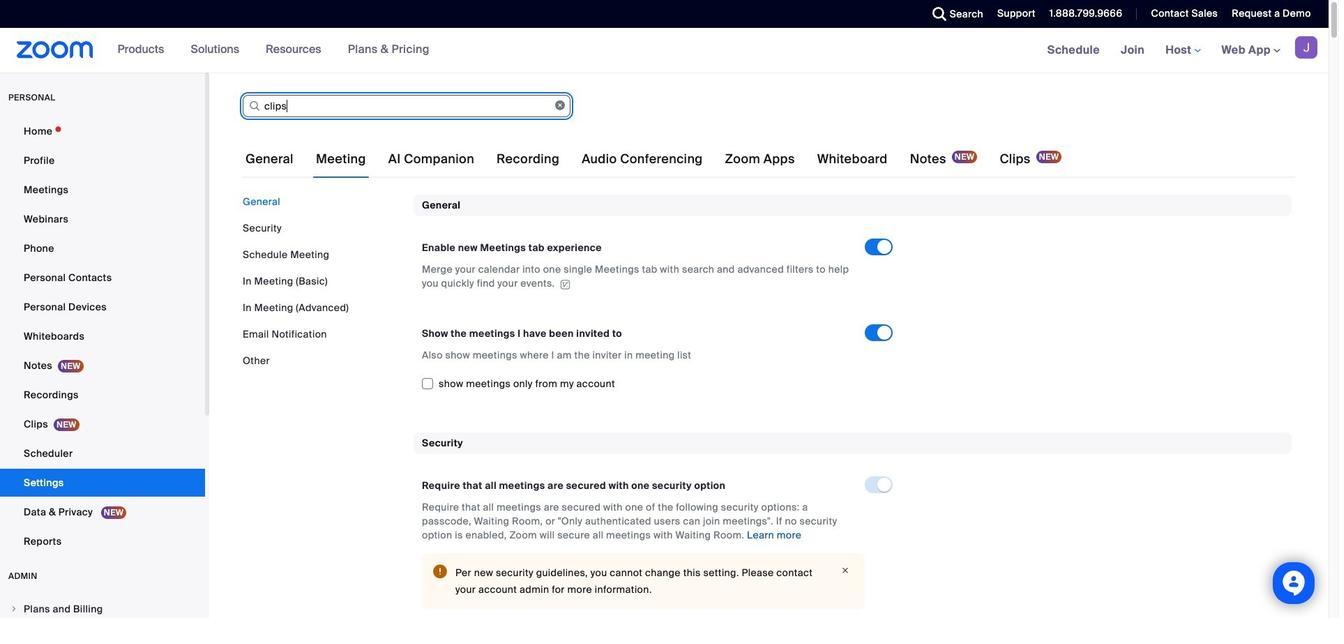 Task type: describe. For each thing, give the bounding box(es) containing it.
zoom logo image
[[17, 41, 93, 59]]

general element
[[414, 195, 1292, 410]]

alert inside security element
[[422, 553, 865, 609]]

right image
[[10, 605, 18, 613]]

security element
[[414, 432, 1292, 618]]

close image
[[837, 564, 854, 577]]

personal menu menu
[[0, 117, 205, 557]]

meetings navigation
[[1037, 28, 1329, 73]]

Search Settings text field
[[243, 95, 571, 117]]

tabs of my account settings page tab list
[[243, 140, 1065, 179]]

product information navigation
[[107, 28, 440, 73]]



Task type: locate. For each thing, give the bounding box(es) containing it.
application inside general element
[[422, 263, 853, 291]]

warning image
[[433, 564, 447, 578]]

application
[[422, 263, 853, 291]]

banner
[[0, 28, 1329, 73]]

alert
[[422, 553, 865, 609]]

menu item
[[0, 596, 205, 618]]

profile picture image
[[1296, 36, 1318, 59]]

menu bar
[[243, 195, 403, 368]]

support version for enable new meetings tab experience image
[[558, 280, 572, 289]]



